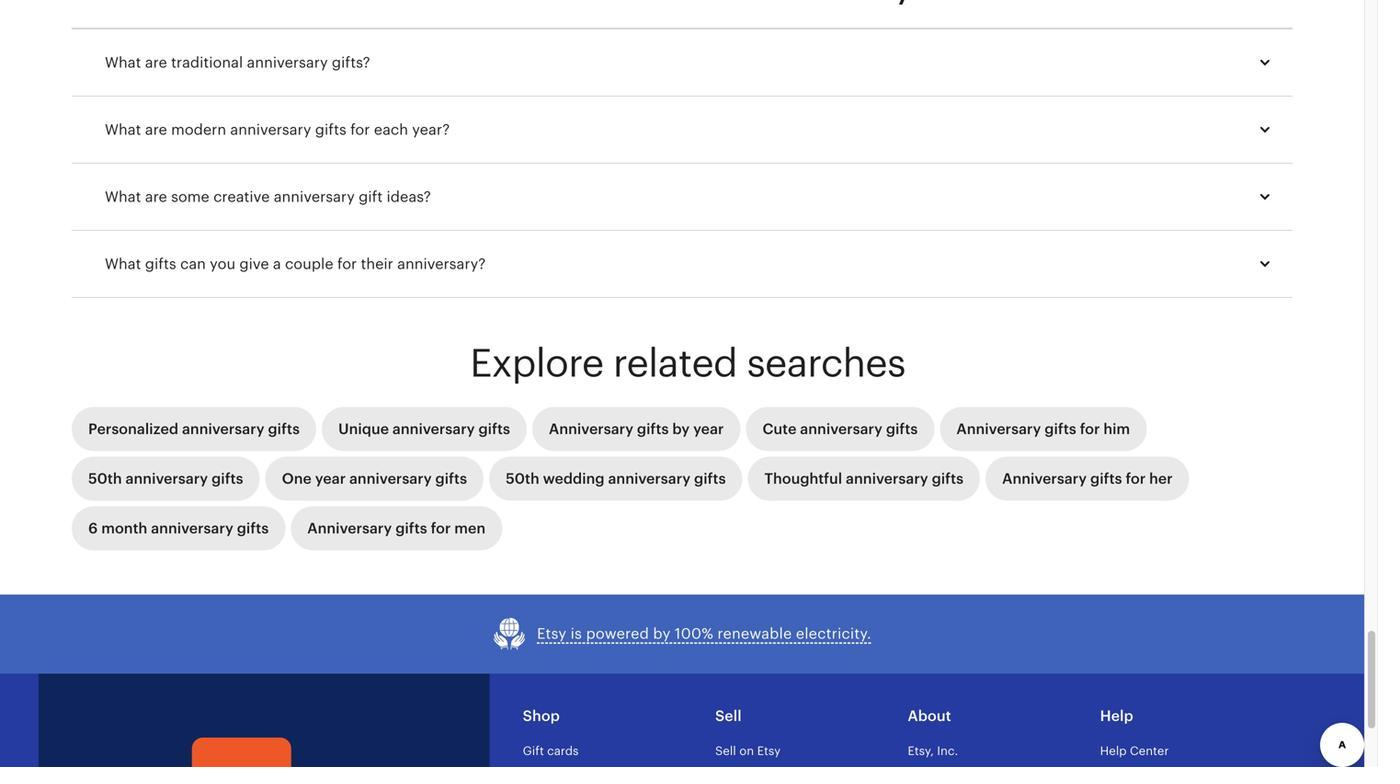 Task type: describe. For each thing, give the bounding box(es) containing it.
is
[[571, 626, 582, 642]]

what are traditional anniversary gifts? button
[[88, 41, 1293, 85]]

anniversary down the anniversary gifts by year in the bottom of the page
[[608, 470, 691, 487]]

are for traditional
[[145, 54, 167, 71]]

1 horizontal spatial etsy
[[757, 744, 781, 758]]

gifts inside "link"
[[396, 520, 427, 536]]

6 month anniversary gifts link
[[72, 506, 285, 550]]

can
[[180, 256, 206, 272]]

what are traditional anniversary gifts?
[[105, 54, 370, 71]]

traditional
[[171, 54, 243, 71]]

unique
[[338, 421, 389, 437]]

give
[[239, 256, 269, 272]]

one year anniversary gifts
[[282, 470, 467, 487]]

what are some creative anniversary gift ideas? button
[[88, 175, 1293, 219]]

6
[[88, 520, 98, 536]]

cute
[[763, 421, 797, 437]]

sell on etsy
[[715, 744, 781, 758]]

gifts inside dropdown button
[[315, 121, 347, 138]]

anniversary up anniversary gifts for men
[[349, 470, 432, 487]]

some
[[171, 189, 210, 205]]

50th for 50th wedding anniversary gifts
[[506, 470, 540, 487]]

on
[[740, 744, 754, 758]]

explore related searches
[[470, 341, 906, 385]]

renewable
[[718, 626, 792, 642]]

anniversary gifts for him
[[957, 421, 1131, 437]]

unique anniversary gifts
[[338, 421, 510, 437]]

etsy,
[[908, 744, 934, 758]]

inc.
[[937, 744, 958, 758]]

anniversary inside "link"
[[846, 470, 929, 487]]

each
[[374, 121, 408, 138]]

anniversary gifts by year link
[[533, 407, 741, 451]]

unique anniversary gifts link
[[322, 407, 527, 451]]

gifts?
[[332, 54, 370, 71]]

explore
[[470, 341, 604, 385]]

anniversary for anniversary gifts for men
[[307, 520, 392, 536]]

anniversary right unique
[[393, 421, 475, 437]]

0 horizontal spatial year
[[315, 470, 346, 487]]

creative
[[213, 189, 270, 205]]

sell for sell on etsy
[[715, 744, 736, 758]]

gift cards link
[[523, 744, 579, 758]]

anniversary up 6 month anniversary gifts 'link'
[[126, 470, 208, 487]]

what are modern anniversary gifts for each year? button
[[88, 108, 1293, 152]]

what for what gifts can you give a couple for their anniversary?
[[105, 256, 141, 272]]

anniversary for anniversary gifts by year
[[549, 421, 634, 437]]

sell on etsy link
[[715, 744, 781, 758]]

what are some creative anniversary gift ideas?
[[105, 189, 431, 205]]

anniversary gifts for her
[[1003, 470, 1173, 487]]

anniversary gifts by year
[[549, 421, 724, 437]]

anniversary inside dropdown button
[[230, 121, 311, 138]]

anniversary gifts for men
[[307, 520, 486, 536]]

50th anniversary gifts
[[88, 470, 243, 487]]

thoughtful anniversary gifts link
[[748, 456, 980, 501]]

anniversary?
[[397, 256, 486, 272]]

for for anniversary gifts for her
[[1126, 470, 1146, 487]]

help for help center
[[1101, 744, 1127, 758]]

wedding
[[543, 470, 605, 487]]

anniversary gifts for her link
[[986, 456, 1190, 501]]

6 month anniversary gifts
[[88, 520, 269, 536]]

are for modern
[[145, 121, 167, 138]]

what are modern anniversary gifts for each year?
[[105, 121, 450, 138]]

you
[[210, 256, 236, 272]]

month
[[101, 520, 147, 536]]

year?
[[412, 121, 450, 138]]

50th wedding anniversary gifts
[[506, 470, 726, 487]]

cards
[[547, 744, 579, 758]]

shop
[[523, 707, 560, 724]]

help center link
[[1101, 744, 1169, 758]]

50th for 50th anniversary gifts
[[88, 470, 122, 487]]

etsy, inc.
[[908, 744, 958, 758]]

sell for sell
[[715, 707, 742, 724]]

about
[[908, 707, 952, 724]]

what for what are traditional anniversary gifts?
[[105, 54, 141, 71]]

by inside "link"
[[673, 421, 690, 437]]

one year anniversary gifts link
[[265, 456, 484, 501]]

50th wedding anniversary gifts link
[[489, 456, 743, 501]]

50th anniversary gifts link
[[72, 456, 260, 501]]



Task type: locate. For each thing, give the bounding box(es) containing it.
what left can
[[105, 256, 141, 272]]

what for what are modern anniversary gifts for each year?
[[105, 121, 141, 138]]

electricity.
[[796, 626, 872, 642]]

2 what from the top
[[105, 121, 141, 138]]

1 vertical spatial by
[[653, 626, 671, 642]]

gift
[[523, 744, 544, 758]]

what inside "dropdown button"
[[105, 54, 141, 71]]

1 50th from the left
[[88, 470, 122, 487]]

a
[[273, 256, 281, 272]]

1 vertical spatial year
[[315, 470, 346, 487]]

are inside dropdown button
[[145, 189, 167, 205]]

anniversary inside "link"
[[549, 421, 634, 437]]

anniversary left gift
[[274, 189, 355, 205]]

year right one
[[315, 470, 346, 487]]

are left some
[[145, 189, 167, 205]]

4 what from the top
[[105, 256, 141, 272]]

cute anniversary gifts
[[763, 421, 918, 437]]

for
[[350, 121, 370, 138], [337, 256, 357, 272], [1080, 421, 1100, 437], [1126, 470, 1146, 487], [431, 520, 451, 536]]

gifts
[[315, 121, 347, 138], [145, 256, 176, 272], [268, 421, 300, 437], [479, 421, 510, 437], [637, 421, 669, 437], [886, 421, 918, 437], [1045, 421, 1077, 437], [212, 470, 243, 487], [435, 470, 467, 487], [694, 470, 726, 487], [932, 470, 964, 487], [1091, 470, 1123, 487], [237, 520, 269, 536], [396, 520, 427, 536]]

for inside dropdown button
[[337, 256, 357, 272]]

anniversary inside "dropdown button"
[[247, 54, 328, 71]]

1 horizontal spatial by
[[673, 421, 690, 437]]

100%
[[675, 626, 714, 642]]

what
[[105, 54, 141, 71], [105, 121, 141, 138], [105, 189, 141, 205], [105, 256, 141, 272]]

for for anniversary gifts for him
[[1080, 421, 1100, 437]]

gift cards
[[523, 744, 579, 758]]

center
[[1130, 744, 1169, 758]]

50th left wedding at left
[[506, 470, 540, 487]]

what for what are some creative anniversary gift ideas?
[[105, 189, 141, 205]]

one
[[282, 470, 312, 487]]

help up help center
[[1101, 707, 1134, 724]]

are for some
[[145, 189, 167, 205]]

anniversary for anniversary gifts for him
[[957, 421, 1041, 437]]

anniversary
[[549, 421, 634, 437], [957, 421, 1041, 437], [1003, 470, 1087, 487], [307, 520, 392, 536]]

etsy is powered by 100% renewable electricity. button
[[493, 616, 872, 651]]

0 horizontal spatial by
[[653, 626, 671, 642]]

men
[[455, 520, 486, 536]]

3 what from the top
[[105, 189, 141, 205]]

1 what from the top
[[105, 54, 141, 71]]

by down related
[[673, 421, 690, 437]]

ideas?
[[387, 189, 431, 205]]

2 50th from the left
[[506, 470, 540, 487]]

learn more about anniversary gifts tab panel
[[72, 30, 1293, 298]]

0 vertical spatial year
[[693, 421, 724, 437]]

for left each
[[350, 121, 370, 138]]

help left center
[[1101, 744, 1127, 758]]

3 are from the top
[[145, 189, 167, 205]]

anniversary for anniversary gifts for her
[[1003, 470, 1087, 487]]

help for help
[[1101, 707, 1134, 724]]

for left men
[[431, 520, 451, 536]]

what inside dropdown button
[[105, 121, 141, 138]]

etsy inside etsy is powered by 100% renewable electricity. "button"
[[537, 626, 567, 642]]

anniversary inside 'link'
[[151, 520, 233, 536]]

their
[[361, 256, 394, 272]]

cute anniversary gifts link
[[746, 407, 935, 451]]

are inside "dropdown button"
[[145, 54, 167, 71]]

thoughtful
[[765, 470, 843, 487]]

anniversary
[[247, 54, 328, 71], [230, 121, 311, 138], [274, 189, 355, 205], [182, 421, 265, 437], [393, 421, 475, 437], [800, 421, 883, 437], [126, 470, 208, 487], [349, 470, 432, 487], [608, 470, 691, 487], [846, 470, 929, 487], [151, 520, 233, 536]]

sell up on
[[715, 707, 742, 724]]

etsy
[[537, 626, 567, 642], [757, 744, 781, 758]]

gifts inside dropdown button
[[145, 256, 176, 272]]

for left her
[[1126, 470, 1146, 487]]

anniversary left 'gifts?'
[[247, 54, 328, 71]]

etsy is powered by 100% renewable electricity.
[[537, 626, 872, 642]]

sell
[[715, 707, 742, 724], [715, 744, 736, 758]]

year inside "link"
[[693, 421, 724, 437]]

etsy right on
[[757, 744, 781, 758]]

searches
[[747, 341, 906, 385]]

her
[[1150, 470, 1173, 487]]

what gifts can you give a couple for their anniversary?
[[105, 256, 486, 272]]

0 vertical spatial etsy
[[537, 626, 567, 642]]

for inside dropdown button
[[350, 121, 370, 138]]

2 help from the top
[[1101, 744, 1127, 758]]

1 vertical spatial etsy
[[757, 744, 781, 758]]

0 horizontal spatial etsy
[[537, 626, 567, 642]]

anniversary up 50th anniversary gifts link
[[182, 421, 265, 437]]

anniversary up thoughtful anniversary gifts "link"
[[800, 421, 883, 437]]

anniversary inside "link"
[[307, 520, 392, 536]]

thoughtful anniversary gifts
[[765, 470, 964, 487]]

1 horizontal spatial year
[[693, 421, 724, 437]]

0 vertical spatial sell
[[715, 707, 742, 724]]

1 help from the top
[[1101, 707, 1134, 724]]

personalized anniversary gifts link
[[72, 407, 316, 451]]

anniversary gifts for him link
[[940, 407, 1147, 451]]

anniversary down cute anniversary gifts on the bottom
[[846, 470, 929, 487]]

anniversary down 50th anniversary gifts link
[[151, 520, 233, 536]]

etsy left is
[[537, 626, 567, 642]]

for inside "link"
[[431, 520, 451, 536]]

50th
[[88, 470, 122, 487], [506, 470, 540, 487]]

are inside dropdown button
[[145, 121, 167, 138]]

help center
[[1101, 744, 1169, 758]]

anniversary gifts for men link
[[291, 506, 502, 550]]

powered
[[586, 626, 649, 642]]

for left him at bottom right
[[1080, 421, 1100, 437]]

gift
[[359, 189, 383, 205]]

1 vertical spatial sell
[[715, 744, 736, 758]]

0 vertical spatial are
[[145, 54, 167, 71]]

0 vertical spatial help
[[1101, 707, 1134, 724]]

gifts inside 'link'
[[237, 520, 269, 536]]

1 vertical spatial are
[[145, 121, 167, 138]]

personalized anniversary gifts
[[88, 421, 300, 437]]

year
[[693, 421, 724, 437], [315, 470, 346, 487]]

anniversary inside dropdown button
[[274, 189, 355, 205]]

related
[[613, 341, 737, 385]]

2 vertical spatial are
[[145, 189, 167, 205]]

what left modern
[[105, 121, 141, 138]]

1 are from the top
[[145, 54, 167, 71]]

50th up 6
[[88, 470, 122, 487]]

modern
[[171, 121, 226, 138]]

anniversary up what are some creative anniversary gift ideas?
[[230, 121, 311, 138]]

what left some
[[105, 189, 141, 205]]

by inside "button"
[[653, 626, 671, 642]]

by
[[673, 421, 690, 437], [653, 626, 671, 642]]

by left the 100%
[[653, 626, 671, 642]]

are left the traditional
[[145, 54, 167, 71]]

what left the traditional
[[105, 54, 141, 71]]

etsy, inc. link
[[908, 744, 958, 758]]

him
[[1104, 421, 1131, 437]]

0 vertical spatial by
[[673, 421, 690, 437]]

are left modern
[[145, 121, 167, 138]]

sell left on
[[715, 744, 736, 758]]

couple
[[285, 256, 333, 272]]

2 sell from the top
[[715, 744, 736, 758]]

1 horizontal spatial 50th
[[506, 470, 540, 487]]

for for anniversary gifts for men
[[431, 520, 451, 536]]

0 horizontal spatial 50th
[[88, 470, 122, 487]]

1 vertical spatial help
[[1101, 744, 1127, 758]]

are
[[145, 54, 167, 71], [145, 121, 167, 138], [145, 189, 167, 205]]

what gifts can you give a couple for their anniversary? button
[[88, 242, 1293, 286]]

year down explore related searches
[[693, 421, 724, 437]]

2 are from the top
[[145, 121, 167, 138]]

help
[[1101, 707, 1134, 724], [1101, 744, 1127, 758]]

1 sell from the top
[[715, 707, 742, 724]]

for left their
[[337, 256, 357, 272]]

personalized
[[88, 421, 178, 437]]



Task type: vqa. For each thing, say whether or not it's contained in the screenshot.
off) related to 10.30
no



